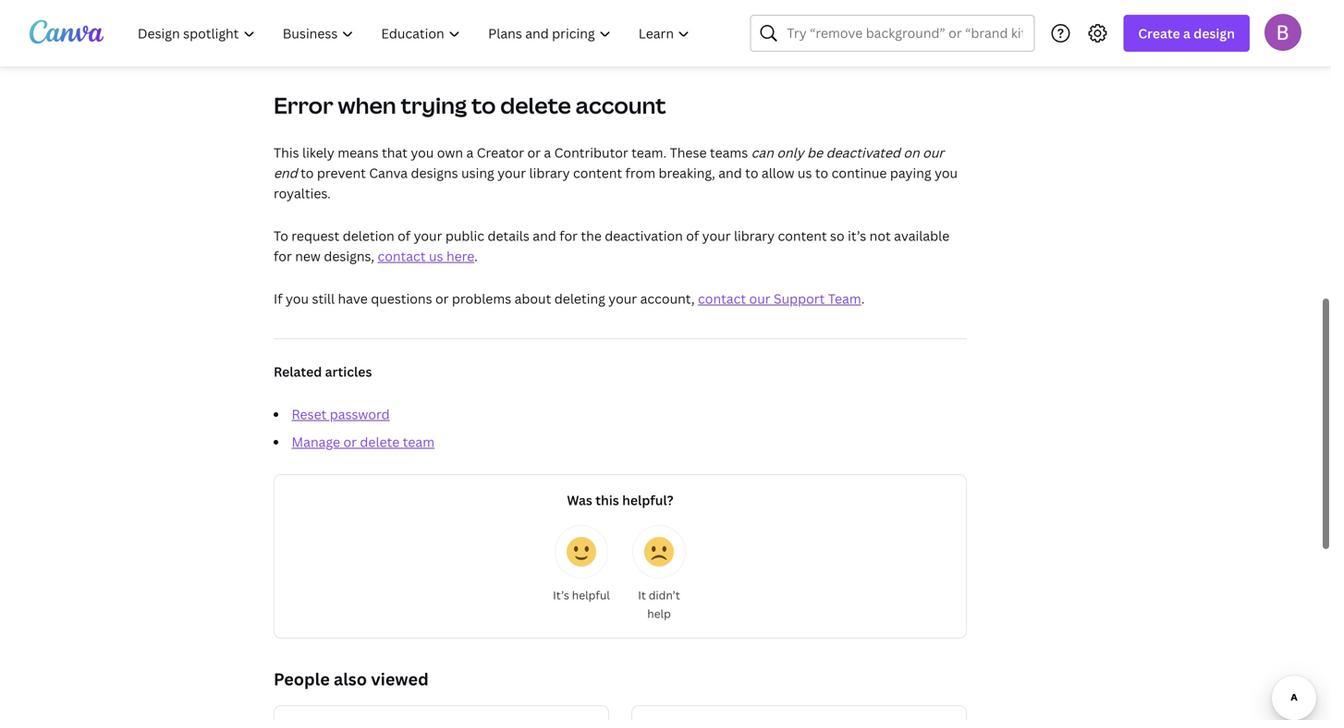 Task type: describe. For each thing, give the bounding box(es) containing it.
new
[[295, 247, 321, 265]]

Try "remove background" or "brand kit" search field
[[788, 16, 1023, 51]]

trying
[[401, 90, 467, 120]]

breaking,
[[659, 164, 716, 182]]

deactivated
[[827, 144, 901, 161]]

create
[[1139, 25, 1181, 42]]

available
[[895, 227, 950, 245]]

bob builder image
[[1265, 14, 1302, 51]]

have
[[338, 290, 368, 308]]

teams
[[710, 144, 748, 161]]

request
[[292, 227, 340, 245]]

1 horizontal spatial .
[[862, 290, 865, 308]]

canva
[[369, 164, 408, 182]]

account
[[576, 90, 666, 120]]

reset password link
[[292, 406, 390, 423]]

contact our support team link
[[698, 290, 862, 308]]

us inside to prevent canva designs using your library content from breaking, and to allow us to continue paying you royalties.
[[798, 164, 813, 182]]

that
[[382, 144, 408, 161]]

allow
[[762, 164, 795, 182]]

creator
[[477, 144, 524, 161]]

and inside to prevent canva designs using your library content from breaking, and to allow us to continue paying you royalties.
[[719, 164, 742, 182]]

related articles
[[274, 363, 372, 381]]

0 horizontal spatial you
[[286, 290, 309, 308]]

this
[[274, 144, 299, 161]]

people also viewed
[[274, 668, 429, 691]]

helpful
[[572, 588, 610, 603]]

support
[[774, 290, 825, 308]]

was
[[567, 492, 593, 509]]

1 horizontal spatial delete
[[501, 90, 571, 120]]

people
[[274, 668, 330, 691]]

content inside to request deletion of your public details and for the deactivation of your library content so it's not available for new designs,
[[778, 227, 827, 245]]

deactivation
[[605, 227, 683, 245]]

to right trying
[[472, 90, 496, 120]]

this likely means that you own a creator or a contributor team. these teams
[[274, 144, 752, 161]]

deleting
[[555, 290, 606, 308]]

team
[[403, 433, 435, 451]]

using
[[462, 164, 495, 182]]

0 horizontal spatial us
[[429, 247, 444, 265]]

your down "breaking,"
[[703, 227, 731, 245]]

0 horizontal spatial for
[[274, 247, 292, 265]]

to
[[274, 227, 288, 245]]

1 vertical spatial our
[[750, 290, 771, 308]]

0 horizontal spatial or
[[344, 433, 357, 451]]

it's
[[848, 227, 867, 245]]

reset
[[292, 406, 327, 423]]

to prevent canva designs using your library content from breaking, and to allow us to continue paying you royalties.
[[274, 164, 958, 202]]

from
[[626, 164, 656, 182]]

library inside to prevent canva designs using your library content from breaking, and to allow us to continue paying you royalties.
[[529, 164, 570, 182]]

create a design button
[[1124, 15, 1250, 52]]

if
[[274, 290, 283, 308]]

designs
[[411, 164, 458, 182]]

and inside to request deletion of your public details and for the deactivation of your library content so it's not available for new designs,
[[533, 227, 557, 245]]

it's
[[553, 588, 570, 603]]

design
[[1194, 25, 1236, 42]]

not
[[870, 227, 891, 245]]

the
[[581, 227, 602, 245]]

contact us here link
[[378, 247, 475, 265]]

to request deletion of your public details and for the deactivation of your library content so it's not available for new designs,
[[274, 227, 950, 265]]

these
[[670, 144, 707, 161]]

was this helpful?
[[567, 492, 674, 509]]

account,
[[641, 290, 695, 308]]

1 vertical spatial delete
[[360, 433, 400, 451]]

help
[[648, 606, 671, 622]]

end
[[274, 164, 298, 182]]

team
[[829, 290, 862, 308]]

on
[[904, 144, 920, 161]]

details
[[488, 227, 530, 245]]

password
[[330, 406, 390, 423]]

deletion
[[343, 227, 395, 245]]

to up royalties.
[[301, 164, 314, 182]]

helpful?
[[623, 492, 674, 509]]

library inside to request deletion of your public details and for the deactivation of your library content so it's not available for new designs,
[[734, 227, 775, 245]]

designs,
[[324, 247, 375, 265]]

0 vertical spatial or
[[528, 144, 541, 161]]

still
[[312, 290, 335, 308]]

you inside to prevent canva designs using your library content from breaking, and to allow us to continue paying you royalties.
[[935, 164, 958, 182]]

likely
[[302, 144, 335, 161]]



Task type: vqa. For each thing, say whether or not it's contained in the screenshot.
second the of from left
yes



Task type: locate. For each thing, give the bounding box(es) containing it.
when
[[338, 90, 396, 120]]

manage or delete team link
[[292, 433, 435, 451]]

if you still have questions or problems about deleting your account, contact our support team .
[[274, 290, 865, 308]]

us left the "here" on the top of the page
[[429, 247, 444, 265]]

delete up the this likely means that you own a creator or a contributor team. these teams
[[501, 90, 571, 120]]

royalties.
[[274, 185, 331, 202]]

1 vertical spatial library
[[734, 227, 775, 245]]

so
[[831, 227, 845, 245]]

1 vertical spatial you
[[935, 164, 958, 182]]

1 vertical spatial content
[[778, 227, 827, 245]]

it didn't help
[[638, 588, 681, 622]]

content down contributor
[[573, 164, 623, 182]]

2 horizontal spatial a
[[1184, 25, 1191, 42]]

1 horizontal spatial content
[[778, 227, 827, 245]]

1 horizontal spatial a
[[544, 144, 551, 161]]

error
[[274, 90, 334, 120]]

questions
[[371, 290, 432, 308]]

you right if
[[286, 290, 309, 308]]

1 horizontal spatial our
[[923, 144, 945, 161]]

0 vertical spatial you
[[411, 144, 434, 161]]

1 vertical spatial and
[[533, 227, 557, 245]]

contact right account,
[[698, 290, 747, 308]]

means
[[338, 144, 379, 161]]

or right creator
[[528, 144, 541, 161]]

0 vertical spatial library
[[529, 164, 570, 182]]

contact us here .
[[378, 247, 478, 265]]

error when trying to delete account
[[274, 90, 666, 120]]

contact down the deletion
[[378, 247, 426, 265]]

. down it's
[[862, 290, 865, 308]]

🙂 image
[[567, 537, 597, 567]]

0 vertical spatial contact
[[378, 247, 426, 265]]

content left so
[[778, 227, 827, 245]]

0 vertical spatial content
[[573, 164, 623, 182]]

you
[[411, 144, 434, 161], [935, 164, 958, 182], [286, 290, 309, 308]]

articles
[[325, 363, 372, 381]]

own
[[437, 144, 463, 161]]

a right own
[[467, 144, 474, 161]]

1 vertical spatial for
[[274, 247, 292, 265]]

0 vertical spatial us
[[798, 164, 813, 182]]

content inside to prevent canva designs using your library content from breaking, and to allow us to continue paying you royalties.
[[573, 164, 623, 182]]

for down 'to'
[[274, 247, 292, 265]]

contributor
[[555, 144, 629, 161]]

our left the support at right
[[750, 290, 771, 308]]

your right deleting
[[609, 290, 637, 308]]

us down be
[[798, 164, 813, 182]]

of
[[398, 227, 411, 245], [686, 227, 699, 245]]

to down be
[[816, 164, 829, 182]]

0 vertical spatial and
[[719, 164, 742, 182]]

or
[[528, 144, 541, 161], [436, 290, 449, 308], [344, 433, 357, 451]]

0 horizontal spatial .
[[475, 247, 478, 265]]

2 of from the left
[[686, 227, 699, 245]]

you right paying
[[935, 164, 958, 182]]

delete down password
[[360, 433, 400, 451]]

a inside dropdown button
[[1184, 25, 1191, 42]]

0 horizontal spatial library
[[529, 164, 570, 182]]

library
[[529, 164, 570, 182], [734, 227, 775, 245]]

can
[[752, 144, 774, 161]]

1 horizontal spatial of
[[686, 227, 699, 245]]

contact
[[378, 247, 426, 265], [698, 290, 747, 308]]

0 horizontal spatial our
[[750, 290, 771, 308]]

or down reset password link
[[344, 433, 357, 451]]

0 vertical spatial delete
[[501, 90, 571, 120]]

0 horizontal spatial delete
[[360, 433, 400, 451]]

1 horizontal spatial or
[[436, 290, 449, 308]]

our
[[923, 144, 945, 161], [750, 290, 771, 308]]

and down teams
[[719, 164, 742, 182]]

for
[[560, 227, 578, 245], [274, 247, 292, 265]]

library down allow
[[734, 227, 775, 245]]

our right the on
[[923, 144, 945, 161]]

manage
[[292, 433, 340, 451]]

your
[[498, 164, 526, 182], [414, 227, 443, 245], [703, 227, 731, 245], [609, 290, 637, 308]]

paying
[[891, 164, 932, 182]]

0 horizontal spatial content
[[573, 164, 623, 182]]

0 vertical spatial .
[[475, 247, 478, 265]]

0 vertical spatial for
[[560, 227, 578, 245]]

your up contact us here .
[[414, 227, 443, 245]]

a left design
[[1184, 25, 1191, 42]]

to down can
[[746, 164, 759, 182]]

2 horizontal spatial or
[[528, 144, 541, 161]]

1 vertical spatial .
[[862, 290, 865, 308]]

1 horizontal spatial contact
[[698, 290, 747, 308]]

this
[[596, 492, 619, 509]]

top level navigation element
[[126, 15, 706, 52]]

1 horizontal spatial and
[[719, 164, 742, 182]]

manage or delete team
[[292, 433, 435, 451]]

your down the this likely means that you own a creator or a contributor team. these teams
[[498, 164, 526, 182]]

can only be deactivated on our end
[[274, 144, 945, 182]]

and right details
[[533, 227, 557, 245]]

viewed
[[371, 668, 429, 691]]

0 horizontal spatial a
[[467, 144, 474, 161]]

library down the this likely means that you own a creator or a contributor team. these teams
[[529, 164, 570, 182]]

it's helpful
[[553, 588, 610, 603]]

1 vertical spatial contact
[[698, 290, 747, 308]]

1 vertical spatial or
[[436, 290, 449, 308]]

be
[[808, 144, 823, 161]]

related
[[274, 363, 322, 381]]

2 vertical spatial or
[[344, 433, 357, 451]]

team.
[[632, 144, 667, 161]]

create a design
[[1139, 25, 1236, 42]]

here
[[447, 247, 475, 265]]

reset password
[[292, 406, 390, 423]]

for left "the"
[[560, 227, 578, 245]]

a left contributor
[[544, 144, 551, 161]]

of up "contact us here" link
[[398, 227, 411, 245]]

continue
[[832, 164, 887, 182]]

to
[[472, 90, 496, 120], [301, 164, 314, 182], [746, 164, 759, 182], [816, 164, 829, 182]]

. down public
[[475, 247, 478, 265]]

only
[[777, 144, 804, 161]]

of right deactivation
[[686, 227, 699, 245]]

😔 image
[[645, 537, 674, 567]]

0 horizontal spatial and
[[533, 227, 557, 245]]

delete
[[501, 90, 571, 120], [360, 433, 400, 451]]

1 vertical spatial us
[[429, 247, 444, 265]]

also
[[334, 668, 367, 691]]

your inside to prevent canva designs using your library content from breaking, and to allow us to continue paying you royalties.
[[498, 164, 526, 182]]

a
[[1184, 25, 1191, 42], [467, 144, 474, 161], [544, 144, 551, 161]]

1 horizontal spatial library
[[734, 227, 775, 245]]

1 of from the left
[[398, 227, 411, 245]]

it
[[638, 588, 646, 603]]

1 horizontal spatial for
[[560, 227, 578, 245]]

0 vertical spatial our
[[923, 144, 945, 161]]

problems
[[452, 290, 512, 308]]

about
[[515, 290, 552, 308]]

.
[[475, 247, 478, 265], [862, 290, 865, 308]]

0 horizontal spatial of
[[398, 227, 411, 245]]

or left problems
[[436, 290, 449, 308]]

2 vertical spatial you
[[286, 290, 309, 308]]

public
[[446, 227, 485, 245]]

didn't
[[649, 588, 681, 603]]

you up designs at the left top of the page
[[411, 144, 434, 161]]

and
[[719, 164, 742, 182], [533, 227, 557, 245]]

1 horizontal spatial us
[[798, 164, 813, 182]]

1 horizontal spatial you
[[411, 144, 434, 161]]

0 horizontal spatial contact
[[378, 247, 426, 265]]

prevent
[[317, 164, 366, 182]]

2 horizontal spatial you
[[935, 164, 958, 182]]

our inside can only be deactivated on our end
[[923, 144, 945, 161]]

us
[[798, 164, 813, 182], [429, 247, 444, 265]]



